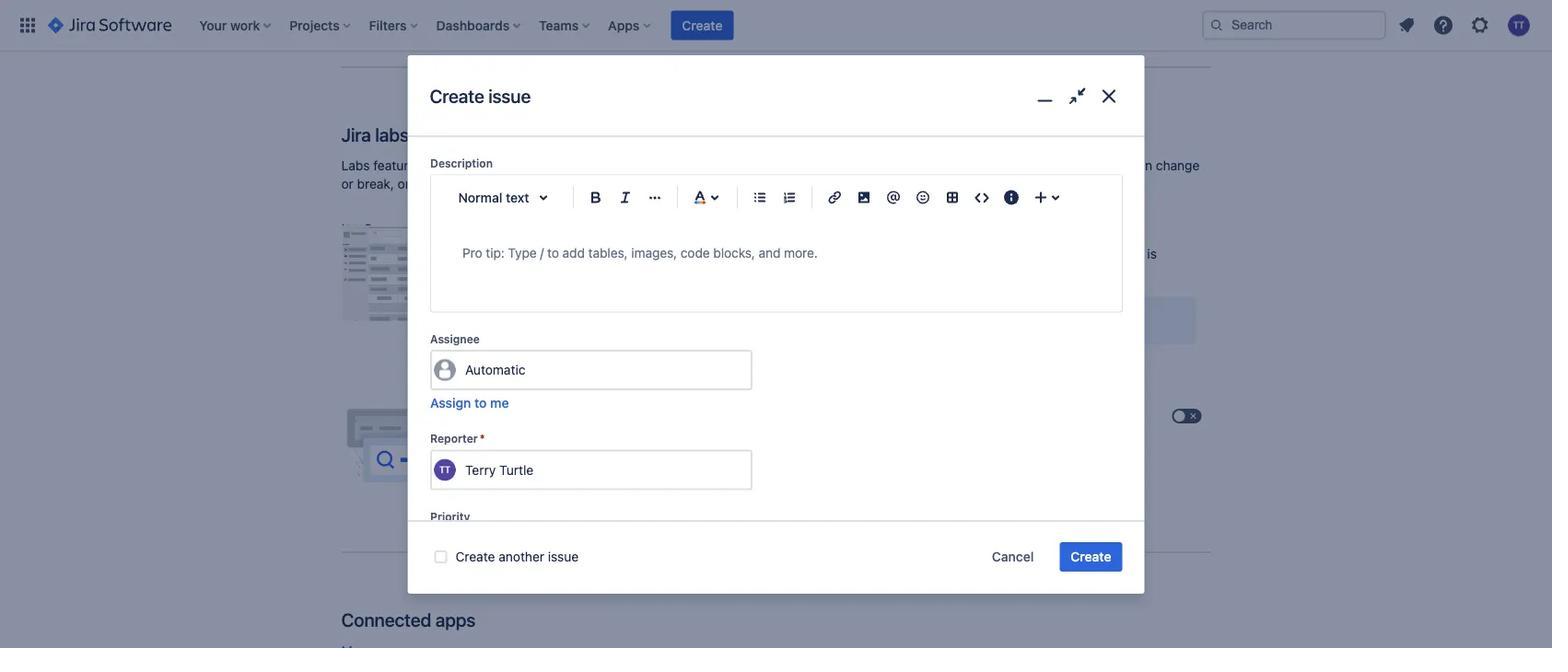 Task type: locate. For each thing, give the bounding box(es) containing it.
the
[[570, 247, 589, 262], [840, 247, 859, 262], [953, 247, 972, 262], [623, 265, 642, 280], [772, 265, 791, 280], [597, 442, 617, 457]]

0 vertical spatial issue
[[488, 85, 531, 107]]

1 horizontal spatial with
[[595, 265, 620, 280]]

us right let
[[444, 158, 458, 173]]

to inside labs features let us experiment with new ideas and get real-world feedback to improve on them. they are works in progress, so they can change or break, or may not end up released at all.
[[794, 158, 806, 173]]

2 horizontal spatial in
[[1010, 158, 1021, 173]]

with
[[532, 158, 556, 173], [595, 265, 620, 280]]

cancel
[[992, 549, 1034, 565]]

may
[[413, 177, 438, 192]]

primary element
[[11, 0, 1202, 51]]

assign to me
[[430, 395, 508, 411]]

the down refine
[[597, 442, 617, 457]]

0 vertical spatial in
[[1010, 158, 1021, 173]]

new right this
[[1063, 247, 1087, 262]]

change
[[1156, 158, 1200, 173]]

at
[[563, 177, 575, 192]]

*
[[479, 432, 485, 445]]

advanced
[[674, 247, 733, 262]]

us inside labs features let us experiment with new ideas and get real-world feedback to improve on them. they are works in progress, so they can change or break, or may not end up released at all.
[[444, 158, 458, 173]]

it's
[[735, 313, 752, 328]]

feedback?
[[396, 17, 457, 32]]

queries up refine
[[609, 403, 655, 418]]

the right of
[[840, 247, 859, 262]]

but
[[1014, 247, 1034, 262]]

issue
[[488, 85, 531, 107], [548, 549, 579, 565]]

priority
[[430, 510, 470, 523]]

is
[[940, 247, 949, 262], [1147, 247, 1157, 262]]

0 horizontal spatial in
[[660, 247, 670, 262]]

search image
[[1209, 18, 1224, 33]]

easier
[[486, 265, 522, 280]]

quick search smart queries use smart queries to refine and target your results when conducting quick searches. learn more about the smart queries available
[[486, 403, 988, 457]]

search
[[525, 403, 567, 418]]

quick
[[486, 403, 522, 418]]

0 horizontal spatial is
[[940, 247, 949, 262]]

0 vertical spatial us
[[484, 17, 498, 32]]

disabled
[[664, 313, 714, 328]]

jira software image
[[48, 14, 172, 36], [48, 14, 172, 36]]

1 horizontal spatial or
[[398, 177, 410, 192]]

0 horizontal spatial or
[[341, 177, 354, 192]]

and right refine
[[651, 423, 673, 439]]

2 vertical spatial smart
[[620, 442, 655, 457]]

create
[[682, 18, 723, 33], [430, 85, 484, 107], [455, 549, 495, 565], [1071, 549, 1111, 565]]

labs
[[341, 158, 370, 173]]

normal
[[458, 190, 502, 205]]

0 horizontal spatial with
[[532, 158, 556, 173]]

1 vertical spatial and
[[651, 423, 673, 439]]

link image
[[823, 186, 845, 208]]

the inside 'quick search smart queries use smart queries to refine and target your results when conducting quick searches. learn more about the smart queries available'
[[597, 442, 617, 457]]

interface
[[1091, 247, 1144, 262]]

to left see at the top of page
[[530, 247, 542, 262]]

is right interface
[[1147, 247, 1157, 262]]

or down features
[[398, 177, 410, 192]]

1 horizontal spatial is
[[1147, 247, 1157, 262]]

new
[[560, 158, 584, 173], [592, 247, 617, 262], [1063, 247, 1087, 262]]

and inside 'quick search smart queries use smart queries to refine and target your results when conducting quick searches. learn more about the smart queries available'
[[651, 423, 673, 439]]

side
[[818, 265, 843, 280]]

1 horizontal spatial create button
[[1060, 543, 1122, 572]]

to
[[794, 158, 806, 173], [530, 247, 542, 262], [526, 265, 537, 280], [474, 395, 486, 411], [598, 423, 610, 439]]

to left me
[[474, 395, 486, 411]]

1 vertical spatial smart
[[513, 423, 547, 439]]

us right the let
[[484, 17, 498, 32]]

can't
[[612, 313, 642, 328]]

or down labs
[[341, 177, 354, 192]]

us
[[484, 17, 498, 32], [444, 158, 458, 173]]

automatic image
[[433, 359, 455, 381]]

in
[[1010, 158, 1021, 173], [660, 247, 670, 262], [758, 265, 769, 280]]

0 vertical spatial and
[[623, 158, 645, 173]]

terry
[[465, 462, 495, 478]]

1 horizontal spatial issue
[[548, 549, 579, 565]]

real-
[[672, 158, 699, 173]]

use
[[486, 423, 509, 439]]

is right the functionality
[[940, 247, 949, 262]]

with up released
[[532, 158, 556, 173]]

on
[[861, 158, 876, 173]]

queries down target
[[659, 442, 704, 457]]

2 horizontal spatial new
[[1063, 247, 1087, 262]]

terry turtle image
[[433, 459, 455, 481]]

got
[[371, 17, 392, 32]]

2 horizontal spatial queries
[[659, 442, 704, 457]]

exit full screen image
[[1064, 83, 1090, 109]]

turtle
[[499, 462, 533, 478]]

0 vertical spatial smart
[[570, 403, 606, 418]]

2 vertical spatial queries
[[659, 442, 704, 457]]

0 horizontal spatial create button
[[671, 11, 734, 40]]

1 vertical spatial with
[[595, 265, 620, 280]]

queries up about
[[550, 423, 594, 439]]

the left same,
[[953, 247, 972, 262]]

let
[[461, 17, 480, 32]]

0 vertical spatial create button
[[671, 11, 734, 40]]

0 horizontal spatial issue
[[488, 85, 531, 107]]

and left "get"
[[623, 158, 645, 173]]

so
[[1084, 158, 1098, 173]]

create button
[[671, 11, 734, 40], [1060, 543, 1122, 572]]

refine
[[613, 423, 647, 439]]

cancel button
[[981, 543, 1045, 572]]

0 horizontal spatial smart
[[513, 423, 547, 439]]

queries
[[609, 403, 655, 418], [550, 423, 594, 439], [659, 442, 704, 457]]

options
[[711, 265, 755, 280]]

this
[[1038, 247, 1059, 262]]

to inside button
[[474, 395, 486, 411]]

create banner
[[0, 0, 1552, 52]]

to left refine
[[598, 423, 610, 439]]

with inside labs features let us experiment with new ideas and get real-world feedback to improve on them. they are works in progress, so they can change or break, or may not end up released at all.
[[532, 158, 556, 173]]

all
[[806, 247, 821, 262]]

the down layout
[[623, 265, 642, 280]]

smart up more at the bottom left of page
[[513, 423, 547, 439]]

us for know
[[484, 17, 498, 32]]

1 vertical spatial us
[[444, 158, 458, 173]]

new up at
[[560, 158, 584, 173]]

them.
[[879, 158, 913, 173]]

with right navigate
[[595, 265, 620, 280]]

1 horizontal spatial smart
[[570, 403, 606, 418]]

0 vertical spatial queries
[[609, 403, 655, 418]]

in right works
[[1010, 158, 1021, 173]]

0 horizontal spatial us
[[444, 158, 458, 173]]

1 vertical spatial create button
[[1060, 543, 1122, 572]]

available
[[707, 442, 761, 457]]

0 horizontal spatial and
[[623, 158, 645, 173]]

experiment
[[461, 158, 528, 173]]

1 vertical spatial queries
[[550, 423, 594, 439]]

to inside 'quick search smart queries use smart queries to refine and target your results when conducting quick searches. learn more about the smart queries available'
[[598, 423, 610, 439]]

in up navigation
[[660, 247, 670, 262]]

or
[[341, 177, 354, 192], [398, 177, 410, 192]]

new left layout
[[592, 247, 617, 262]]

mention image
[[882, 186, 904, 208]]

0 horizontal spatial new
[[560, 158, 584, 173]]

smart down refine
[[620, 442, 655, 457]]

rolling
[[812, 313, 849, 328]]

us for experiment
[[444, 158, 458, 173]]

roadmaps.
[[736, 247, 803, 262]]

apps
[[435, 609, 475, 631]]

0 horizontal spatial queries
[[550, 423, 594, 439]]

in inside labs features let us experiment with new ideas and get real-world feedback to improve on them. they are works in progress, so they can change or break, or may not end up released at all.
[[1010, 158, 1021, 173]]

1 horizontal spatial and
[[651, 423, 673, 439]]

table image
[[941, 186, 963, 208]]

create inside primary element
[[682, 18, 723, 33]]

0 vertical spatial with
[[532, 158, 556, 173]]

feedback image
[[341, 12, 363, 34]]

create issue
[[430, 85, 531, 107]]

to left the improve
[[794, 158, 806, 173]]

smart up about
[[570, 403, 606, 418]]

italic ⌘i image
[[614, 186, 636, 208]]

1 horizontal spatial in
[[758, 265, 769, 280]]

the down description - main content area, start typing to enter text. text field
[[772, 265, 791, 280]]

be
[[645, 313, 660, 328]]

labs features let us experiment with new ideas and get real-world feedback to improve on them. they are works in progress, so they can change or break, or may not end up released at all.
[[341, 158, 1200, 192]]

features
[[373, 158, 422, 173]]

issue up experiment
[[488, 85, 531, 107]]

improve
[[810, 158, 857, 173]]

issue right another
[[548, 549, 579, 565]]

1 horizontal spatial queries
[[609, 403, 655, 418]]

1 horizontal spatial us
[[484, 17, 498, 32]]

in down 'roadmaps.' at the top of the page
[[758, 265, 769, 280]]

terry turtle
[[465, 462, 533, 478]]

1 vertical spatial in
[[660, 247, 670, 262]]

and
[[623, 158, 645, 173], [651, 423, 673, 439]]

1 is from the left
[[940, 247, 949, 262]]

2 horizontal spatial smart
[[620, 442, 655, 457]]



Task type: vqa. For each thing, say whether or not it's contained in the screenshot.
the top 2
no



Task type: describe. For each thing, give the bounding box(es) containing it.
panel.
[[846, 265, 882, 280]]

enable to see the new layout in advanced roadmaps. all of the functionality is the same, but this new interface is easier to navigate with the navigation options in the left side panel.
[[486, 247, 1157, 280]]

same,
[[975, 247, 1011, 262]]

more
[[524, 442, 555, 457]]

2 vertical spatial in
[[758, 265, 769, 280]]

progress,
[[1024, 158, 1080, 173]]

ideas
[[588, 158, 620, 173]]

layout
[[620, 247, 656, 262]]

got feedback? let us know
[[371, 17, 534, 32]]

create another issue
[[455, 549, 579, 565]]

your
[[716, 423, 742, 439]]

navigate
[[541, 265, 591, 280]]

Search field
[[1202, 11, 1386, 40]]

connected
[[341, 609, 431, 631]]

the up navigate
[[570, 247, 589, 262]]

searches.
[[930, 423, 988, 439]]

assign to me button
[[430, 394, 508, 413]]

2 or from the left
[[398, 177, 410, 192]]

reporter
[[430, 432, 477, 445]]

left
[[795, 265, 814, 280]]

another
[[499, 549, 544, 565]]

normal text button
[[449, 177, 565, 218]]

more formatting image
[[643, 186, 666, 208]]

jira
[[341, 124, 371, 145]]

currently
[[755, 313, 809, 328]]

let us know button
[[461, 15, 534, 34]]

jira labs
[[341, 124, 409, 145]]

normal text
[[458, 190, 529, 205]]

conducting
[[824, 423, 891, 439]]

they
[[1101, 158, 1127, 173]]

released
[[509, 177, 560, 192]]

1 vertical spatial issue
[[548, 549, 579, 565]]

to right easier
[[526, 265, 537, 280]]

target
[[677, 423, 712, 439]]

bullet list ⌘⇧8 image
[[748, 186, 771, 208]]

assignee
[[430, 332, 479, 345]]

enable
[[486, 247, 526, 262]]

learn
[[486, 442, 520, 457]]

all.
[[578, 177, 595, 192]]

feature
[[566, 313, 609, 328]]

discard & close image
[[1096, 83, 1122, 109]]

assign
[[430, 395, 471, 411]]

minimize image
[[1032, 83, 1058, 109]]

this
[[538, 313, 563, 328]]

emoji image
[[911, 186, 934, 208]]

automatic
[[465, 362, 525, 378]]

out.
[[852, 313, 875, 328]]

with inside enable to see the new layout in advanced roadmaps. all of the functionality is the same, but this new interface is easier to navigate with the navigation options in the left side panel.
[[595, 265, 620, 280]]

let
[[426, 158, 441, 173]]

me
[[490, 395, 508, 411]]

create button inside primary element
[[671, 11, 734, 40]]

functionality
[[863, 247, 936, 262]]

not
[[442, 177, 461, 192]]

connected apps
[[341, 609, 475, 631]]

description
[[430, 157, 492, 170]]

1 or from the left
[[341, 177, 354, 192]]

code snippet image
[[970, 186, 992, 208]]

navigation
[[646, 265, 707, 280]]

get
[[649, 158, 668, 173]]

results
[[745, 423, 785, 439]]

1 horizontal spatial new
[[592, 247, 617, 262]]

new inside labs features let us experiment with new ideas and get real-world feedback to improve on them. they are works in progress, so they can change or break, or may not end up released at all.
[[560, 158, 584, 173]]

this feature can't be disabled as it's currently rolling out.
[[538, 313, 875, 328]]

as
[[718, 313, 731, 328]]

text
[[505, 190, 529, 205]]

quick
[[895, 423, 927, 439]]

bold ⌘b image
[[584, 186, 607, 208]]

create issue dialog
[[408, 55, 1144, 648]]

see
[[545, 247, 566, 262]]

can
[[1131, 158, 1152, 173]]

Description - Main content area, start typing to enter text. text field
[[462, 242, 1090, 264]]

they
[[917, 158, 946, 173]]

add image, video, or file image
[[852, 186, 875, 208]]

up
[[490, 177, 505, 192]]

of
[[824, 247, 836, 262]]

2 is from the left
[[1147, 247, 1157, 262]]

break,
[[357, 177, 394, 192]]

reporter *
[[430, 432, 485, 445]]

numbered list ⌘⇧7 image
[[778, 186, 800, 208]]

about
[[558, 442, 594, 457]]

works
[[972, 158, 1007, 173]]

learn more about the smart queries available button
[[486, 440, 761, 459]]

and inside labs features let us experiment with new ideas and get real-world feedback to improve on them. they are works in progress, so they can change or break, or may not end up released at all.
[[623, 158, 645, 173]]

info panel image
[[1000, 186, 1022, 208]]

labs
[[375, 124, 409, 145]]

feedback
[[736, 158, 791, 173]]

world
[[699, 158, 732, 173]]

end
[[464, 177, 487, 192]]

when
[[789, 423, 821, 439]]



